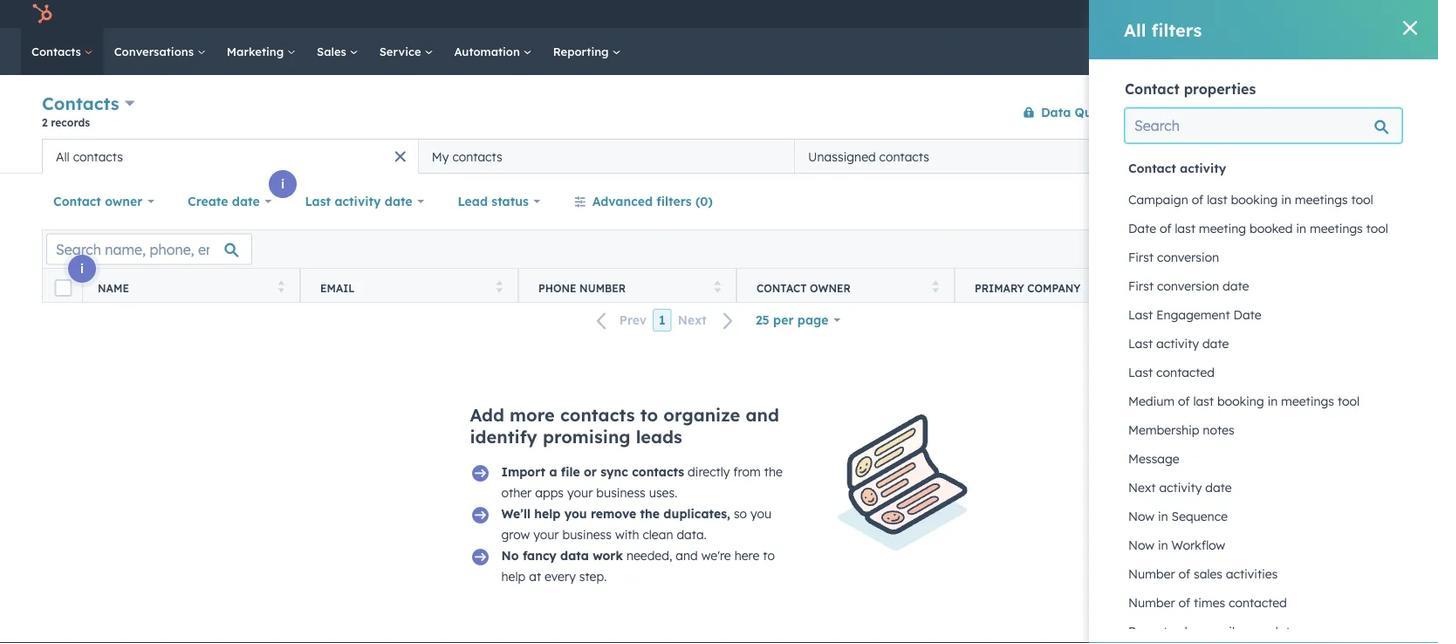 Task type: vqa. For each thing, say whether or not it's contained in the screenshot.
is related to is unknown
no



Task type: describe. For each thing, give the bounding box(es) containing it.
number for number of times contacted
[[1128, 595, 1175, 610]]

add view (3/5) button
[[1178, 139, 1320, 174]]

all for all contacts
[[56, 149, 70, 164]]

my contacts button
[[418, 139, 795, 174]]

marketplaces button
[[1197, 0, 1234, 28]]

duplicates,
[[663, 506, 730, 521]]

create contact button
[[1293, 98, 1396, 126]]

0 vertical spatial help
[[534, 506, 561, 521]]

promising
[[543, 426, 631, 448]]

save
[[1332, 195, 1356, 208]]

recent sales email open date button
[[1125, 617, 1402, 643]]

Search name, phone, email addresses, or company search field
[[46, 233, 252, 265]]

contacts for all contacts
[[73, 149, 123, 164]]

1
[[659, 312, 666, 328]]

press to sort. image
[[714, 281, 721, 293]]

booking for campaign
[[1231, 192, 1278, 207]]

notes
[[1203, 422, 1234, 438]]

step.
[[579, 569, 607, 584]]

business inside "directly from the other apps your business uses."
[[596, 485, 646, 500]]

last activity date inside button
[[1128, 336, 1229, 351]]

contact
[[1344, 106, 1381, 119]]

now for now in sequence
[[1128, 509, 1154, 524]]

1 horizontal spatial contacted
[[1229, 595, 1287, 610]]

primary company column header
[[955, 269, 1174, 307]]

booked
[[1250, 221, 1293, 236]]

owner inside popup button
[[105, 194, 143, 209]]

or
[[584, 464, 597, 480]]

filters for all
[[1151, 19, 1202, 41]]

create for create contact
[[1308, 106, 1341, 119]]

0 vertical spatial i
[[1216, 119, 1220, 134]]

Search HubSpot search field
[[1193, 37, 1407, 66]]

date of last meeting booked in meetings tool
[[1128, 221, 1388, 236]]

0 vertical spatial number
[[579, 281, 626, 295]]

menu containing apple
[[1099, 0, 1417, 28]]

search button
[[1393, 37, 1422, 66]]

press to sort. image for contact owner
[[932, 281, 939, 293]]

all contacts button
[[42, 139, 418, 174]]

primary company
[[975, 281, 1081, 295]]

0 vertical spatial contacts
[[31, 44, 84, 58]]

date for last activity date (pdt)
[[1278, 281, 1305, 295]]

contacts button
[[42, 91, 135, 116]]

no fancy data work
[[501, 548, 623, 563]]

hubspot image
[[31, 3, 52, 24]]

next button
[[672, 309, 744, 332]]

press to sort. element for contact owner
[[932, 281, 939, 295]]

next activity date
[[1128, 480, 1232, 495]]

from
[[733, 464, 761, 480]]

last engagement date
[[1128, 307, 1261, 322]]

unassigned contacts
[[808, 149, 929, 164]]

phone
[[538, 281, 576, 295]]

campaign of last booking in meetings tool
[[1128, 192, 1373, 207]]

needed,
[[626, 548, 672, 563]]

last contacted
[[1128, 365, 1215, 380]]

in up booked on the right top of page
[[1281, 192, 1291, 207]]

lead status
[[458, 194, 529, 209]]

all filters
[[1124, 19, 1202, 41]]

2 vertical spatial i
[[80, 261, 84, 276]]

sequence
[[1172, 509, 1228, 524]]

work
[[593, 548, 623, 563]]

date right open
[[1271, 624, 1297, 639]]

marketing
[[227, 44, 287, 58]]

contact owner button
[[42, 184, 166, 219]]

your inside "directly from the other apps your business uses."
[[567, 485, 593, 500]]

activity inside popup button
[[335, 194, 381, 209]]

at
[[529, 569, 541, 584]]

1 horizontal spatial i
[[281, 176, 285, 192]]

search image
[[1401, 45, 1414, 58]]

membership notes
[[1128, 422, 1234, 438]]

date up last engagement date button
[[1223, 278, 1249, 294]]

1 vertical spatial tool
[[1366, 221, 1388, 236]]

tool for medium of last booking in meetings tool
[[1338, 394, 1360, 409]]

first for first conversion
[[1128, 250, 1154, 265]]

we'll
[[501, 506, 531, 521]]

next for next
[[678, 313, 707, 328]]

lead status button
[[446, 184, 552, 219]]

of for campaign of last booking in meetings tool
[[1192, 192, 1204, 207]]

last for campaign
[[1207, 192, 1228, 207]]

your inside so you grow your business with clean data.
[[533, 527, 559, 542]]

last engagement date button
[[1125, 300, 1402, 329]]

contacts for unassigned contacts
[[879, 149, 929, 164]]

add more contacts to organize and identify promising leads
[[470, 404, 779, 448]]

number of times contacted
[[1128, 595, 1287, 610]]

import for import a file or sync contacts
[[501, 464, 545, 480]]

meetings for campaign of last booking in meetings tool
[[1295, 192, 1348, 207]]

filters for advanced
[[656, 194, 692, 209]]

marketplaces image
[[1208, 8, 1223, 24]]

last for the last contacted button
[[1128, 365, 1153, 380]]

all for all filters
[[1124, 19, 1146, 41]]

so you grow your business with clean data.
[[501, 506, 772, 542]]

reporting link
[[543, 28, 631, 75]]

page
[[797, 312, 829, 328]]

date up the sequence
[[1205, 480, 1232, 495]]

business inside so you grow your business with clean data.
[[562, 527, 612, 542]]

view for add
[[1236, 148, 1264, 164]]

more
[[510, 404, 555, 426]]

data
[[560, 548, 589, 563]]

and inside add more contacts to organize and identify promising leads
[[746, 404, 779, 426]]

25 per page button
[[744, 303, 852, 338]]

meeting
[[1199, 221, 1246, 236]]

prev
[[619, 313, 647, 328]]

last activity date inside popup button
[[305, 194, 412, 209]]

last activity date button
[[294, 184, 436, 219]]

quality
[[1075, 104, 1120, 120]]

Search search field
[[1125, 108, 1402, 143]]

of for medium of last booking in meetings tool
[[1178, 394, 1190, 409]]

actions button
[[1131, 98, 1207, 126]]

1 press to sort. element from the left
[[278, 281, 284, 295]]

data
[[1041, 104, 1071, 120]]

create date button
[[176, 184, 283, 219]]

message button
[[1125, 444, 1402, 473]]

lead
[[458, 194, 488, 209]]

times
[[1194, 595, 1225, 610]]

booking for medium
[[1217, 394, 1264, 409]]

primary
[[975, 281, 1024, 295]]

contacts banner
[[42, 89, 1396, 139]]

date of last meeting booked in meetings tool button
[[1125, 214, 1402, 243]]

unassigned contacts button
[[795, 139, 1171, 174]]

add for add view (3/5)
[[1208, 148, 1232, 164]]

(0)
[[695, 194, 713, 209]]

all contacts
[[56, 149, 123, 164]]

workflow
[[1172, 538, 1225, 553]]

clean
[[643, 527, 673, 542]]

in down the last contacted button
[[1268, 394, 1278, 409]]

last for date
[[1175, 221, 1195, 236]]

of for date of last meeting booked in meetings tool
[[1160, 221, 1171, 236]]

remove
[[591, 506, 636, 521]]

import for import
[[1233, 106, 1268, 119]]

last contacted button
[[1125, 358, 1402, 387]]

reporting
[[553, 44, 612, 58]]

help inside 'needed, and we're here to help at every step.'
[[501, 569, 526, 584]]

medium of last booking in meetings tool button
[[1125, 387, 1402, 416]]

1 horizontal spatial contact owner
[[757, 281, 851, 295]]

leads
[[636, 426, 682, 448]]

contact up 'actions'
[[1125, 80, 1180, 98]]

row group containing contact activity
[[1125, 150, 1402, 643]]

directly
[[688, 464, 730, 480]]

apple button
[[1329, 0, 1415, 28]]

press to sort. image for email
[[496, 281, 503, 293]]

automation link
[[444, 28, 543, 75]]

last inside last activity date popup button
[[305, 194, 331, 209]]

actions
[[1146, 106, 1182, 119]]

fancy
[[523, 548, 557, 563]]

engagement
[[1156, 307, 1230, 322]]

to inside 'needed, and we're here to help at every step.'
[[763, 548, 775, 563]]

service link
[[369, 28, 444, 75]]

now in workflow button
[[1125, 531, 1402, 560]]



Task type: locate. For each thing, give the bounding box(es) containing it.
and down data.
[[676, 548, 698, 563]]

first conversion button
[[1125, 243, 1402, 272]]

all up contact properties at the right of the page
[[1124, 19, 1146, 41]]

of
[[1192, 192, 1204, 207], [1160, 221, 1171, 236], [1178, 394, 1190, 409], [1179, 566, 1190, 582], [1179, 595, 1190, 610]]

0 vertical spatial first
[[1128, 250, 1154, 265]]

0 vertical spatial date
[[1128, 221, 1156, 236]]

0 horizontal spatial contact owner
[[53, 194, 143, 209]]

0 vertical spatial meetings
[[1295, 192, 1348, 207]]

2 press to sort. element from the left
[[496, 281, 503, 295]]

of down the now in workflow
[[1179, 566, 1190, 582]]

view left (3/5)
[[1236, 148, 1264, 164]]

1 vertical spatial business
[[562, 527, 612, 542]]

press to sort. image left email
[[278, 281, 284, 293]]

import down 'properties'
[[1233, 106, 1268, 119]]

date left lead
[[385, 194, 412, 209]]

now down now in sequence
[[1128, 538, 1154, 553]]

1 vertical spatial number
[[1128, 566, 1175, 582]]

1 vertical spatial i
[[281, 176, 285, 192]]

sales inside recent sales email open date button
[[1171, 624, 1200, 639]]

2 press to sort. image from the left
[[496, 281, 503, 293]]

now for now in workflow
[[1128, 538, 1154, 553]]

import up other
[[501, 464, 545, 480]]

contacts inside the unassigned contacts "button"
[[879, 149, 929, 164]]

the up clean
[[640, 506, 660, 521]]

1 horizontal spatial filters
[[1151, 19, 1202, 41]]

to left organize
[[640, 404, 658, 426]]

i button right create date at left
[[269, 170, 297, 198]]

create contact
[[1308, 106, 1381, 119]]

add left more
[[470, 404, 504, 426]]

filters inside button
[[656, 194, 692, 209]]

press to sort. image left primary
[[932, 281, 939, 293]]

last inside last engagement date button
[[1128, 307, 1153, 322]]

1 vertical spatial your
[[533, 527, 559, 542]]

contact up per
[[757, 281, 807, 295]]

1 horizontal spatial your
[[567, 485, 593, 500]]

contact owner up 25 per page popup button
[[757, 281, 851, 295]]

i down all contacts 'button'
[[281, 176, 285, 192]]

(3/5)
[[1268, 148, 1298, 164]]

1 vertical spatial booking
[[1217, 394, 1264, 409]]

first conversion
[[1128, 250, 1219, 265]]

1 you from the left
[[564, 506, 587, 521]]

3 press to sort. image from the left
[[932, 281, 939, 293]]

press to sort. element for phone number
[[714, 281, 721, 295]]

2 you from the left
[[750, 506, 772, 521]]

0 vertical spatial last activity date
[[305, 194, 412, 209]]

1 vertical spatial all
[[56, 149, 70, 164]]

1 vertical spatial to
[[763, 548, 775, 563]]

the right from
[[764, 464, 783, 480]]

last for last activity date button
[[1128, 336, 1153, 351]]

0 horizontal spatial press to sort. image
[[278, 281, 284, 293]]

add inside popup button
[[1208, 148, 1232, 164]]

1 vertical spatial view
[[1359, 195, 1381, 208]]

help down no
[[501, 569, 526, 584]]

organize
[[663, 404, 740, 426]]

0 vertical spatial owner
[[105, 194, 143, 209]]

25
[[756, 312, 769, 328]]

1 vertical spatial import
[[501, 464, 545, 480]]

1 horizontal spatial owner
[[810, 281, 851, 295]]

help
[[534, 506, 561, 521], [501, 569, 526, 584]]

0 vertical spatial contact owner
[[53, 194, 143, 209]]

company
[[1027, 281, 1081, 295]]

to inside add more contacts to organize and identify promising leads
[[640, 404, 658, 426]]

date down all contacts 'button'
[[232, 194, 260, 209]]

filters
[[1151, 19, 1202, 41], [656, 194, 692, 209]]

1 vertical spatial create
[[188, 194, 228, 209]]

1 first from the top
[[1128, 250, 1154, 265]]

all
[[1124, 19, 1146, 41], [56, 149, 70, 164]]

2 vertical spatial i button
[[68, 255, 96, 283]]

view for save
[[1359, 195, 1381, 208]]

1 vertical spatial the
[[640, 506, 660, 521]]

the inside "directly from the other apps your business uses."
[[764, 464, 783, 480]]

1 vertical spatial help
[[501, 569, 526, 584]]

1 horizontal spatial to
[[763, 548, 775, 563]]

number inside number of times contacted button
[[1128, 595, 1175, 610]]

to right here
[[763, 548, 775, 563]]

number for number of sales activities
[[1128, 566, 1175, 582]]

pagination navigation
[[586, 309, 744, 332]]

create inside button
[[1308, 106, 1341, 119]]

conversion for first conversion date
[[1157, 278, 1219, 294]]

1 horizontal spatial press to sort. image
[[496, 281, 503, 293]]

press to sort. image left phone
[[496, 281, 503, 293]]

1 horizontal spatial import
[[1233, 106, 1268, 119]]

0 vertical spatial sales
[[1194, 566, 1223, 582]]

0 horizontal spatial to
[[640, 404, 658, 426]]

my contacts
[[432, 149, 502, 164]]

upgrade
[[1131, 8, 1180, 23]]

number
[[579, 281, 626, 295], [1128, 566, 1175, 582], [1128, 595, 1175, 610]]

0 horizontal spatial import
[[501, 464, 545, 480]]

business up data
[[562, 527, 612, 542]]

email
[[320, 281, 355, 295]]

booking
[[1231, 192, 1278, 207], [1217, 394, 1264, 409]]

contacts for my contacts
[[452, 149, 502, 164]]

and up from
[[746, 404, 779, 426]]

of for number of sales activities
[[1179, 566, 1190, 582]]

press to sort. element for email
[[496, 281, 503, 295]]

business up the we'll help you remove the duplicates,
[[596, 485, 646, 500]]

last
[[1207, 192, 1228, 207], [1175, 221, 1195, 236], [1193, 394, 1214, 409]]

1 horizontal spatial you
[[750, 506, 772, 521]]

view inside popup button
[[1236, 148, 1264, 164]]

menu item
[[1192, 0, 1195, 28]]

1 horizontal spatial date
[[1233, 307, 1261, 322]]

import a file or sync contacts
[[501, 464, 684, 480]]

0 horizontal spatial the
[[640, 506, 660, 521]]

0 vertical spatial i button
[[1204, 113, 1232, 140]]

0 horizontal spatial owner
[[105, 194, 143, 209]]

last up first conversion
[[1175, 221, 1195, 236]]

grow
[[501, 527, 530, 542]]

i
[[1216, 119, 1220, 134], [281, 176, 285, 192], [80, 261, 84, 276]]

settings link
[[1271, 5, 1292, 23]]

0 horizontal spatial last activity date
[[305, 194, 412, 209]]

settings image
[[1274, 7, 1289, 23]]

last inside last activity date button
[[1128, 336, 1153, 351]]

2 horizontal spatial date
[[1278, 281, 1305, 295]]

0 horizontal spatial contacted
[[1156, 365, 1215, 380]]

your up 'fancy'
[[533, 527, 559, 542]]

file
[[561, 464, 580, 480]]

1 horizontal spatial help
[[534, 506, 561, 521]]

and inside 'needed, and we're here to help at every step.'
[[676, 548, 698, 563]]

directly from the other apps your business uses.
[[501, 464, 783, 500]]

contacts right unassigned
[[879, 149, 929, 164]]

number of sales activities
[[1128, 566, 1278, 582]]

so
[[734, 506, 747, 521]]

create left contact
[[1308, 106, 1341, 119]]

sales up number of times contacted
[[1194, 566, 1223, 582]]

date down last engagement date
[[1202, 336, 1229, 351]]

contacts
[[73, 149, 123, 164], [452, 149, 502, 164], [879, 149, 929, 164], [560, 404, 635, 426], [632, 464, 684, 480]]

sales left 'email'
[[1171, 624, 1200, 639]]

1 vertical spatial contacts
[[42, 92, 119, 114]]

press to sort. element left phone
[[496, 281, 503, 295]]

recent
[[1128, 624, 1168, 639]]

1 vertical spatial i button
[[269, 170, 297, 198]]

add for add more contacts to organize and identify promising leads
[[470, 404, 504, 426]]

of up membership notes
[[1178, 394, 1190, 409]]

number up recent
[[1128, 595, 1175, 610]]

contacts up uses.
[[632, 464, 684, 480]]

0 horizontal spatial you
[[564, 506, 587, 521]]

0 vertical spatial and
[[746, 404, 779, 426]]

contacts right my
[[452, 149, 502, 164]]

next right '1' button
[[678, 313, 707, 328]]

1 vertical spatial last activity date
[[1128, 336, 1229, 351]]

0 vertical spatial your
[[567, 485, 593, 500]]

contacts down hubspot link
[[31, 44, 84, 58]]

0 horizontal spatial your
[[533, 527, 559, 542]]

filters left (0)
[[656, 194, 692, 209]]

0 horizontal spatial create
[[188, 194, 228, 209]]

create inside popup button
[[188, 194, 228, 209]]

last for last engagement date button
[[1128, 307, 1153, 322]]

menu
[[1099, 0, 1417, 28]]

press to sort. element
[[278, 281, 284, 295], [496, 281, 503, 295], [714, 281, 721, 295], [932, 281, 939, 295]]

close image
[[1403, 21, 1417, 35]]

we're
[[701, 548, 731, 563]]

of for number of times contacted
[[1179, 595, 1190, 610]]

apple
[[1359, 7, 1389, 21]]

contacts down records
[[73, 149, 123, 164]]

date
[[1128, 221, 1156, 236], [1278, 281, 1305, 295], [1233, 307, 1261, 322]]

all inside 'button'
[[56, 149, 70, 164]]

medium of last booking in meetings tool
[[1128, 394, 1360, 409]]

contact inside popup button
[[53, 194, 101, 209]]

message
[[1128, 451, 1179, 466]]

help button
[[1237, 0, 1267, 28]]

booking up notes
[[1217, 394, 1264, 409]]

now up the now in workflow
[[1128, 509, 1154, 524]]

of down contact activity
[[1192, 192, 1204, 207]]

next activity date button
[[1125, 473, 1402, 502]]

first down first conversion
[[1128, 278, 1154, 294]]

1 vertical spatial meetings
[[1310, 221, 1363, 236]]

1 button
[[653, 309, 672, 332]]

identify
[[470, 426, 537, 448]]

conversion for first conversion
[[1157, 250, 1219, 265]]

2 vertical spatial last
[[1193, 394, 1214, 409]]

1 horizontal spatial next
[[1128, 480, 1156, 495]]

25 per page
[[756, 312, 829, 328]]

help down apps
[[534, 506, 561, 521]]

0 horizontal spatial view
[[1236, 148, 1264, 164]]

date down campaign
[[1128, 221, 1156, 236]]

date down activity
[[1233, 307, 1261, 322]]

i down 'properties'
[[1216, 119, 1220, 134]]

view inside button
[[1359, 195, 1381, 208]]

next
[[678, 313, 707, 328], [1128, 480, 1156, 495]]

notifications button
[[1296, 0, 1325, 28]]

0 vertical spatial next
[[678, 313, 707, 328]]

of left times
[[1179, 595, 1190, 610]]

first
[[1128, 250, 1154, 265], [1128, 278, 1154, 294]]

i down contact owner popup button
[[80, 261, 84, 276]]

last inside the last contacted button
[[1128, 365, 1153, 380]]

import inside button
[[1233, 106, 1268, 119]]

in up the now in workflow
[[1158, 509, 1168, 524]]

add view (3/5)
[[1208, 148, 1298, 164]]

advanced filters (0) button
[[563, 184, 724, 219]]

import
[[1233, 106, 1268, 119], [501, 464, 545, 480]]

1 horizontal spatial view
[[1359, 195, 1381, 208]]

number up prev "button"
[[579, 281, 626, 295]]

0 horizontal spatial help
[[501, 569, 526, 584]]

contacts inside popup button
[[42, 92, 119, 114]]

contacted
[[1156, 365, 1215, 380], [1229, 595, 1287, 610]]

1 conversion from the top
[[1157, 250, 1219, 265]]

press to sort. element left primary
[[932, 281, 939, 295]]

filters left marketplaces image
[[1151, 19, 1202, 41]]

0 vertical spatial all
[[1124, 19, 1146, 41]]

date inside popup button
[[385, 194, 412, 209]]

bob builder image
[[1339, 6, 1355, 22]]

0 vertical spatial view
[[1236, 148, 1264, 164]]

conversion up "first conversion date"
[[1157, 250, 1219, 265]]

create for create date
[[188, 194, 228, 209]]

contacted up recent sales email open date button at bottom
[[1229, 595, 1287, 610]]

view right save
[[1359, 195, 1381, 208]]

1 horizontal spatial all
[[1124, 19, 1146, 41]]

you inside so you grow your business with clean data.
[[750, 506, 772, 521]]

0 horizontal spatial date
[[1128, 221, 1156, 236]]

2 now from the top
[[1128, 538, 1154, 553]]

1 vertical spatial conversion
[[1157, 278, 1219, 294]]

2 first from the top
[[1128, 278, 1154, 294]]

3 press to sort. element from the left
[[714, 281, 721, 295]]

my
[[432, 149, 449, 164]]

1 vertical spatial last
[[1175, 221, 1195, 236]]

0 horizontal spatial i
[[80, 261, 84, 276]]

contacts inside add more contacts to organize and identify promising leads
[[560, 404, 635, 426]]

notifications image
[[1303, 8, 1318, 24]]

contact down the all contacts
[[53, 194, 101, 209]]

contacts inside all contacts 'button'
[[73, 149, 123, 164]]

booking up date of last meeting booked in meetings tool
[[1231, 192, 1278, 207]]

sales
[[317, 44, 350, 58]]

0 vertical spatial conversion
[[1157, 250, 1219, 265]]

1 press to sort. image from the left
[[278, 281, 284, 293]]

1 vertical spatial next
[[1128, 480, 1156, 495]]

1 vertical spatial now
[[1128, 538, 1154, 553]]

tool for campaign of last booking in meetings tool
[[1351, 192, 1373, 207]]

add down search search box
[[1208, 148, 1232, 164]]

0 vertical spatial the
[[764, 464, 783, 480]]

1 vertical spatial first
[[1128, 278, 1154, 294]]

2 vertical spatial meetings
[[1281, 394, 1334, 409]]

1 horizontal spatial the
[[764, 464, 783, 480]]

2 conversion from the top
[[1157, 278, 1219, 294]]

view
[[1236, 148, 1264, 164], [1359, 195, 1381, 208]]

contacts up records
[[42, 92, 119, 114]]

2 vertical spatial tool
[[1338, 394, 1360, 409]]

upgrade image
[[1112, 8, 1127, 24]]

0 vertical spatial filters
[[1151, 19, 1202, 41]]

business
[[596, 485, 646, 500], [562, 527, 612, 542]]

in down now in sequence
[[1158, 538, 1168, 553]]

contact owner down the all contacts
[[53, 194, 143, 209]]

last
[[305, 194, 331, 209], [1193, 281, 1219, 295], [1128, 307, 1153, 322], [1128, 336, 1153, 351], [1128, 365, 1153, 380]]

in
[[1281, 192, 1291, 207], [1296, 221, 1306, 236], [1268, 394, 1278, 409], [1158, 509, 1168, 524], [1158, 538, 1168, 553]]

first up "first conversion date"
[[1128, 250, 1154, 265]]

1 horizontal spatial last activity date
[[1128, 336, 1229, 351]]

create
[[1308, 106, 1341, 119], [188, 194, 228, 209]]

contacts inside 'my contacts' button
[[452, 149, 502, 164]]

date for last engagement date
[[1233, 307, 1261, 322]]

i button down 'properties'
[[1204, 113, 1232, 140]]

contacts up import a file or sync contacts
[[560, 404, 635, 426]]

now in workflow
[[1128, 538, 1225, 553]]

contact activity
[[1128, 161, 1226, 176]]

1 vertical spatial and
[[676, 548, 698, 563]]

contact up campaign
[[1128, 161, 1176, 176]]

0 vertical spatial business
[[596, 485, 646, 500]]

0 vertical spatial last
[[1207, 192, 1228, 207]]

marketing link
[[216, 28, 306, 75]]

a
[[549, 464, 557, 480]]

2 records
[[42, 116, 90, 129]]

i button left name
[[68, 255, 96, 283]]

1 vertical spatial date
[[1278, 281, 1305, 295]]

0 vertical spatial to
[[640, 404, 658, 426]]

first for first conversion date
[[1128, 278, 1154, 294]]

number of times contacted button
[[1125, 588, 1402, 617]]

uses.
[[649, 485, 677, 500]]

0 vertical spatial booking
[[1231, 192, 1278, 207]]

last for medium
[[1193, 394, 1214, 409]]

last up notes
[[1193, 394, 1214, 409]]

activities
[[1226, 566, 1278, 582]]

owner
[[105, 194, 143, 209], [810, 281, 851, 295]]

date inside popup button
[[232, 194, 260, 209]]

owner up search name, phone, email addresses, or company search box
[[105, 194, 143, 209]]

date left (pdt)
[[1278, 281, 1305, 295]]

1 now from the top
[[1128, 509, 1154, 524]]

you left remove
[[564, 506, 587, 521]]

next inside the pagination navigation
[[678, 313, 707, 328]]

of down campaign
[[1160, 221, 1171, 236]]

2 vertical spatial date
[[1233, 307, 1261, 322]]

0 vertical spatial create
[[1308, 106, 1341, 119]]

automation
[[454, 44, 523, 58]]

all down 2 records
[[56, 149, 70, 164]]

create date
[[188, 194, 260, 209]]

0 vertical spatial now
[[1128, 509, 1154, 524]]

membership
[[1128, 422, 1199, 438]]

in right booked on the right top of page
[[1296, 221, 1306, 236]]

4 press to sort. element from the left
[[932, 281, 939, 295]]

1 horizontal spatial i button
[[269, 170, 297, 198]]

i button
[[1204, 113, 1232, 140], [269, 170, 297, 198], [68, 255, 96, 283]]

you right so
[[750, 506, 772, 521]]

number inside button
[[1128, 566, 1175, 582]]

next down message
[[1128, 480, 1156, 495]]

0 horizontal spatial filters
[[656, 194, 692, 209]]

contacted up medium
[[1156, 365, 1215, 380]]

hubspot link
[[21, 3, 65, 24]]

last up the meeting
[[1207, 192, 1228, 207]]

date
[[232, 194, 260, 209], [385, 194, 412, 209], [1223, 278, 1249, 294], [1202, 336, 1229, 351], [1205, 480, 1232, 495], [1271, 624, 1297, 639]]

owner up page
[[810, 281, 851, 295]]

2 horizontal spatial press to sort. image
[[932, 281, 939, 293]]

contact
[[1125, 80, 1180, 98], [1128, 161, 1176, 176], [53, 194, 101, 209], [757, 281, 807, 295]]

1 horizontal spatial and
[[746, 404, 779, 426]]

add inside add more contacts to organize and identify promising leads
[[470, 404, 504, 426]]

sync
[[601, 464, 628, 480]]

create down all contacts 'button'
[[188, 194, 228, 209]]

sales inside the number of sales activities button
[[1194, 566, 1223, 582]]

to
[[640, 404, 658, 426], [763, 548, 775, 563]]

0 vertical spatial contacted
[[1156, 365, 1215, 380]]

press to sort. image
[[278, 281, 284, 293], [496, 281, 503, 293], [932, 281, 939, 293]]

press to sort. element left email
[[278, 281, 284, 295]]

help image
[[1244, 8, 1260, 24]]

1 vertical spatial contacted
[[1229, 595, 1287, 610]]

properties
[[1184, 80, 1256, 98]]

0 vertical spatial import
[[1233, 106, 1268, 119]]

conversations
[[114, 44, 197, 58]]

press to sort. element up next button
[[714, 281, 721, 295]]

0 horizontal spatial add
[[470, 404, 504, 426]]

0 vertical spatial add
[[1208, 148, 1232, 164]]

every
[[545, 569, 576, 584]]

your down file
[[567, 485, 593, 500]]

2 vertical spatial number
[[1128, 595, 1175, 610]]

other
[[501, 485, 532, 500]]

1 vertical spatial filters
[[656, 194, 692, 209]]

number down the now in workflow
[[1128, 566, 1175, 582]]

contact owner inside contact owner popup button
[[53, 194, 143, 209]]

meetings for medium of last booking in meetings tool
[[1281, 394, 1334, 409]]

data quality button
[[1011, 95, 1120, 130]]

2 horizontal spatial i button
[[1204, 113, 1232, 140]]

1 vertical spatial contact owner
[[757, 281, 851, 295]]

next for next activity date
[[1128, 480, 1156, 495]]

conversion up "engagement"
[[1157, 278, 1219, 294]]

1 vertical spatial sales
[[1171, 624, 1200, 639]]

row group
[[1125, 150, 1402, 643]]

add
[[1208, 148, 1232, 164], [470, 404, 504, 426]]



